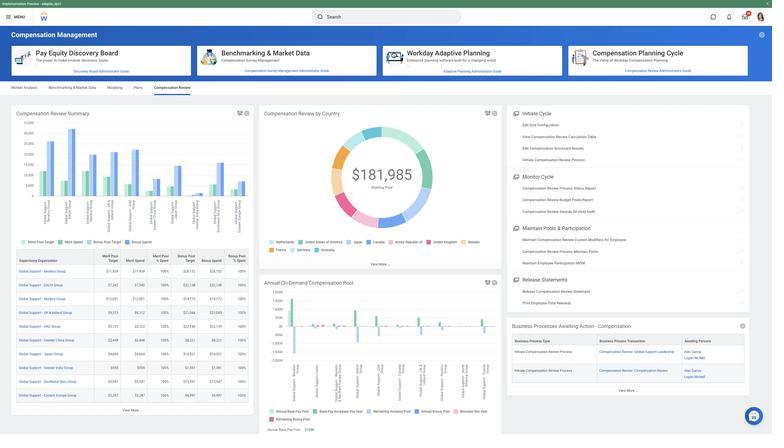 Task type: locate. For each thing, give the bounding box(es) containing it.
alex garcia link for compensation review: compensation review
[[685, 368, 702, 373]]

1 horizontal spatial merit
[[126, 259, 134, 263]]

can left use.
[[538, 76, 544, 81]]

with down configure compensation review by country icon
[[489, 117, 496, 121]]

on
[[122, 153, 126, 157], [460, 153, 464, 157]]

chevron right image for compensation review budget pools report
[[739, 196, 746, 202]]

1 horizontal spatial $15,947
[[210, 380, 222, 384]]

1 alex garcia from the top
[[685, 351, 702, 355]]

7 chevron right image from the top
[[739, 288, 746, 293]]

1 $12,001 from the left
[[106, 298, 118, 302]]

1 $32,148 from the left
[[183, 284, 195, 288]]

logan
[[685, 357, 694, 361], [685, 376, 694, 380]]

annual for annual on-demand compensation pool
[[264, 280, 280, 286]]

excel.
[[487, 103, 496, 108]]

planning inside take workforce planning to the next level. execute with speed to deliver dynamic headcount and skills-based plans that will drive better business results. strengthen the collaboration between hr and business leaders to optimize workforce plans to achieve your strategic goals with the modern workforce.
[[433, 117, 447, 121]]

business up workforce.
[[435, 126, 449, 130]]

$181,985
[[352, 167, 412, 184]]

view more ... for action
[[619, 390, 638, 393]]

release up print
[[523, 290, 536, 294]]

0 horizontal spatial survey
[[246, 58, 257, 63]]

2 configure and view chart data image from the top
[[485, 280, 491, 286]]

the down improve
[[516, 148, 521, 153]]

configure this page image
[[759, 32, 766, 38]]

view inside business processes awaiting action - compensation element
[[619, 390, 626, 393]]

report for compensation review budget pools report
[[582, 198, 593, 202]]

built down workday adaptive planning
[[455, 58, 462, 63]]

support inside global support - eastern europe group link
[[29, 394, 41, 398]]

spend for merit spend
[[135, 259, 145, 263]]

we
[[425, 72, 430, 76]]

guide inside discovery board administrator guide link
[[120, 70, 129, 74]]

everything
[[407, 90, 424, 94]]

- inside global support - anz group link
[[42, 325, 43, 329]]

2 can from the left
[[538, 76, 544, 81]]

2 $15,947 from the left
[[210, 380, 222, 384]]

1 horizontal spatial $12,001
[[133, 298, 145, 302]]

1 mcneil from the top
[[695, 357, 705, 361]]

1 logan from the top
[[685, 357, 694, 361]]

% right bonus spend
[[234, 259, 236, 263]]

group right the dach
[[54, 284, 63, 288]]

1 horizontal spatial spend
[[212, 259, 222, 263]]

chevron right image inside edit compensation scorecard results link
[[739, 145, 746, 150]]

support inside global support - nordics group link
[[29, 298, 41, 302]]

$7,342 down $11,938
[[135, 284, 145, 288]]

1 horizontal spatial board
[[100, 49, 118, 57]]

% for bonus
[[234, 259, 236, 263]]

flexibility to manage changes and execute quickly
[[593, 94, 675, 99]]

bonus inside bonus pool target
[[178, 255, 187, 259]]

4 chevron right image from the top
[[739, 208, 746, 214]]

your inside take workforce planning to the next level. execute with speed to deliver dynamic headcount and skills-based plans that will drive better business results. strengthen the collaboration between hr and business leaders to optimize workforce plans to achieve your strategic goals with the modern workforce.
[[527, 126, 534, 130]]

1 vertical spatial review:
[[622, 370, 634, 373]]

workforce up benchmarks,
[[92, 121, 109, 126]]

4 list from the top
[[507, 286, 750, 309]]

review:
[[622, 351, 634, 355], [622, 370, 634, 373]]

logan mcneil
[[685, 357, 705, 361], [685, 376, 705, 380]]

2 logan from the top
[[685, 376, 694, 380]]

machine
[[127, 99, 141, 103]]

maintain for maintain employee participation mom
[[523, 261, 537, 266]]

... inside business processes awaiting action - compensation element
[[636, 390, 638, 393]]

2 % from the left
[[234, 259, 236, 263]]

& right uk
[[49, 311, 51, 315]]

2 horizontal spatial ...
[[636, 390, 638, 393]]

in down confidence.
[[530, 99, 533, 103]]

- left japan
[[42, 353, 43, 357]]

... inside the compensation review by country element
[[387, 263, 390, 267]]

chevron right image for edit compensation scorecard results
[[739, 145, 746, 150]]

annual left base
[[268, 429, 278, 433]]

give
[[36, 148, 43, 153]]

support left the eastern
[[29, 394, 41, 398]]

budgets inside everything you need for continuous and comprehensive financial planning, reporting, and analysis. produce accurate budgets and forecasts quickly and easily with confidence. evaluate multiple scenarios across large data sets. deliver stunning reports in minutes. collaborate from anywhere—by web, mobile, and excel.
[[452, 94, 465, 99]]

2 chevron right image from the top
[[739, 185, 746, 190]]

1 vertical spatial management
[[258, 58, 280, 63]]

2 vertical spatial sales
[[427, 157, 435, 162]]

1 list from the top
[[507, 120, 750, 166]]

business for business processes awaiting action - compensation
[[512, 324, 533, 330]]

2 items selected list from the top
[[685, 368, 714, 380]]

view more ... inside business processes awaiting action - compensation element
[[619, 390, 638, 393]]

2 edit from the top
[[523, 147, 529, 151]]

group right china
[[65, 339, 74, 343]]

1 vertical spatial alex garcia link
[[685, 368, 702, 373]]

0 vertical spatial market
[[273, 49, 294, 57]]

5 chevron right image from the top
[[739, 300, 746, 305]]

cycle for monitor cycle
[[542, 174, 554, 180]]

1 alex garcia link from the top
[[685, 349, 702, 355]]

spent for bonus
[[237, 259, 246, 263]]

global support - nordics group link
[[19, 296, 65, 302]]

$14,521 down the $22,139
[[210, 353, 222, 357]]

more
[[59, 76, 68, 81]]

0 horizontal spatial $14,521
[[183, 353, 195, 357]]

1 vertical spatial software
[[510, 76, 525, 81]]

flexibility
[[486, 72, 501, 76]]

guide inside compensation review administrators guide link
[[683, 69, 691, 73]]

- inside the global support - dach group link
[[42, 284, 43, 288]]

1 vertical spatial logan mcneil
[[685, 376, 705, 380]]

2 $5,597 from the left
[[135, 380, 145, 384]]

collaborate inside sales planning quickly optimize sales resources, increase rep performance, and improve predictability. create rep capacity plans to meet topline bookings targets. deploy the right quotas and set up balanced territories. collaborate on what-if sales scenarios. get a single source of truth by linking your sales and financial plans.
[[441, 153, 459, 157]]

a inside sales planning quickly optimize sales resources, increase rep performance, and improve predictability. create rep capacity plans to meet topline bookings targets. deploy the right quotas and set up balanced territories. collaborate on what-if sales scenarios. get a single source of truth by linking your sales and financial plans.
[[511, 153, 513, 157]]

logan mcneil link for compensation review: compensation review
[[685, 375, 705, 380]]

0 horizontal spatial more
[[131, 409, 139, 413]]

deploy
[[504, 148, 515, 153]]

market up compensation survey management administrator guide
[[273, 49, 294, 57]]

party
[[140, 121, 148, 126]]

0 vertical spatial pay
[[36, 49, 47, 57]]

benchmarking
[[221, 49, 265, 57], [49, 86, 72, 90]]

global support - greater india group
[[19, 367, 73, 371]]

support left nordics
[[29, 298, 41, 302]]

1 horizontal spatial pay
[[287, 429, 293, 433]]

2 chevron right image from the top
[[739, 133, 746, 139]]

financial inside everything you need for continuous and comprehensive financial planning, reporting, and analysis. produce accurate budgets and forecasts quickly and easily with confidence. evaluate multiple scenarios across large data sets. deliver stunning reports in minutes. collaborate from anywhere—by web, mobile, and excel.
[[498, 90, 512, 94]]

mcneil for compensation review: compensation review
[[695, 376, 705, 380]]

view more ... link for country
[[259, 260, 502, 269]]

employee
[[610, 238, 626, 242], [538, 261, 554, 266], [531, 301, 547, 306]]

initiate compensation review process for compensation review: compensation review
[[515, 370, 572, 373]]

all
[[184, 148, 188, 153]]

row
[[16, 249, 249, 265], [16, 265, 249, 279], [16, 279, 249, 293], [16, 293, 249, 307], [16, 307, 249, 320], [16, 320, 249, 334], [16, 334, 249, 348], [512, 335, 745, 346], [512, 346, 745, 365], [16, 348, 249, 362], [16, 362, 249, 376], [512, 365, 745, 384], [16, 376, 249, 389], [16, 389, 249, 403]]

1 vertical spatial so
[[181, 72, 185, 76]]

1 review: from the top
[[622, 351, 634, 355]]

$5,597
[[108, 380, 118, 384], [135, 380, 145, 384]]

support for $7,342
[[29, 284, 41, 288]]

support left uk
[[29, 311, 41, 315]]

list for maintain pools & participation
[[507, 234, 750, 270]]

1 edit from the top
[[523, 123, 529, 127]]

merit up $11,938
[[126, 259, 134, 263]]

2 greater from the top
[[44, 367, 55, 371]]

review inside view compensation review calculation table link
[[556, 135, 568, 139]]

1 menu group image from the top
[[512, 173, 520, 181]]

plan
[[608, 67, 615, 72]]

$8,221 down the $22,139
[[212, 339, 222, 343]]

0 horizontal spatial so
[[181, 72, 185, 76]]

business inside your business is dynamic, so your planning and forecasting environment should be as well. that's why we built world-class scale, speed and flexibility into the modeling and forecasting capabilities of workday adaptive planning - enterprise planning software anyone can use.
[[416, 67, 430, 72]]

1 horizontal spatial rep
[[477, 144, 482, 148]]

1 horizontal spatial optimize
[[467, 126, 481, 130]]

support left southeast
[[29, 380, 41, 384]]

tab list inside $181,985 main content
[[6, 82, 767, 95]]

for right modifiers
[[605, 238, 609, 242]]

review: inside compensation review: compensation review 'link'
[[622, 370, 634, 373]]

chevron right image for custom
[[739, 236, 746, 242]]

well.
[[547, 67, 554, 72]]

items selected list for compensation review: compensation review
[[685, 368, 714, 380]]

global for global support - uk & ireland group
[[19, 311, 28, 315]]

0 horizontal spatial pools
[[544, 226, 556, 232]]

edit grid configuration
[[523, 123, 559, 127]]

chevron right image inside compensation review process status report 'link'
[[739, 185, 746, 190]]

so inside the data—you have tons of it, but how do you make sense of it? workday makes it easy to get a complete picture of your finances, people, and operations so you can make more informed decisions.
[[181, 72, 185, 76]]

employee inside "link"
[[538, 261, 554, 266]]

1 vertical spatial you
[[36, 76, 42, 81]]

single down right
[[514, 153, 524, 157]]

- up global support - japan group link
[[42, 339, 43, 343]]

view more ... for country
[[371, 263, 390, 267]]

1 horizontal spatial budgets
[[452, 94, 465, 99]]

target up $11,939
[[108, 259, 118, 263]]

- inside business processes awaiting action - compensation element
[[596, 324, 597, 330]]

1 garcia from the top
[[692, 351, 702, 355]]

-
[[40, 2, 41, 6], [476, 76, 477, 81], [42, 270, 43, 274], [42, 284, 43, 288], [42, 298, 43, 302], [42, 311, 43, 315], [596, 324, 597, 330], [42, 325, 43, 329], [42, 339, 43, 343], [42, 353, 43, 357], [42, 367, 43, 371], [42, 380, 43, 384], [42, 394, 43, 398]]

on right count at the top left of page
[[122, 153, 126, 157]]

rep up bookings at the right
[[477, 144, 482, 148]]

business for business benefits
[[221, 99, 236, 103]]

1 horizontal spatial quickly
[[663, 94, 675, 99]]

0 vertical spatial benchmarking & market data
[[221, 49, 310, 57]]

& up compensation survey management
[[267, 49, 271, 57]]

initiate compensation review process element for compensation review: compensation review
[[515, 368, 572, 373]]

1 greater from the top
[[44, 339, 55, 343]]

$5,723 down $9,313
[[108, 325, 118, 329]]

- down adaptive planning administrator guide link
[[476, 76, 477, 81]]

0 vertical spatial cycle
[[667, 49, 683, 57]]

workday down world-
[[431, 76, 445, 81]]

- for global support - japan group
[[42, 353, 43, 357]]

strategic
[[535, 126, 549, 130]]

list for release statements
[[507, 286, 750, 309]]

compensation review: compensation review link
[[600, 368, 668, 373]]

picture
[[103, 72, 115, 76]]

2 $1,381 from the left
[[212, 367, 222, 371]]

- for global support - uk & ireland group
[[42, 311, 43, 315]]

data up everything—financial
[[58, 117, 65, 121]]

- inside global support - japan group link
[[42, 353, 43, 357]]

data inside the a consistent security model for self-service. give your teams the granular reporting they need with discovery boards for ad hoc analysis, all within the applications they use every day. and count on your sensitive data remaining secure.
[[151, 153, 158, 157]]

your down sense
[[120, 72, 127, 76]]

merit inside "popup button"
[[126, 259, 134, 263]]

2 spend from the left
[[212, 259, 222, 263]]

data up compensation survey management administrator guide
[[296, 49, 310, 57]]

menu group image
[[512, 173, 520, 181], [512, 225, 520, 232], [512, 276, 520, 284]]

compensation review summary element
[[11, 105, 254, 416]]

0 vertical spatial release
[[523, 277, 541, 283]]

edit up source
[[523, 147, 529, 151]]

greater
[[44, 339, 55, 343], [44, 367, 55, 371]]

maintain pools & participation
[[523, 226, 591, 232]]

2 vertical spatial view more ... link
[[11, 406, 254, 416]]

support for $9,313
[[29, 311, 41, 315]]

that's
[[407, 72, 417, 76]]

review: for compensation
[[622, 370, 634, 373]]

2 $14,521 from the left
[[210, 353, 222, 357]]

$181,985 starting pool
[[352, 167, 412, 190]]

chevron right image
[[739, 121, 746, 127], [739, 133, 746, 139], [739, 156, 746, 162], [739, 208, 746, 214], [739, 236, 746, 242], [739, 248, 746, 253], [739, 288, 746, 293]]

2 vertical spatial cycle
[[542, 174, 554, 180]]

chevron right image inside compensation review process maintain pools link
[[739, 248, 746, 253]]

more inside the compensation review by country element
[[379, 263, 387, 267]]

chevron right image inside view compensation review calculation table link
[[739, 133, 746, 139]]

0 horizontal spatial the
[[36, 58, 42, 63]]

edit for edit compensation scorecard results
[[523, 147, 529, 151]]

1 $8,221 from the left
[[185, 339, 195, 343]]

$555
[[111, 367, 118, 371], [137, 367, 145, 371]]

financial down "meet"
[[443, 157, 457, 162]]

transactions,
[[110, 121, 131, 126]]

your down discovery
[[127, 153, 134, 157]]

participation inside "link"
[[555, 261, 575, 266]]

maintain for maintain pools & participation
[[523, 226, 542, 232]]

menu group image for release statements
[[512, 276, 520, 284]]

support left the dach
[[29, 284, 41, 288]]

row containing global support - eastern europe group
[[16, 389, 249, 403]]

service.
[[94, 144, 107, 148]]

2 mcneil from the top
[[695, 376, 705, 380]]

chevron right image inside compensation review budget pools report link
[[739, 196, 746, 202]]

pay right base
[[287, 429, 293, 433]]

2 menu group image from the top
[[512, 225, 520, 232]]

budget
[[560, 198, 571, 202]]

0 vertical spatial mcneil
[[695, 357, 705, 361]]

global
[[19, 270, 28, 274], [19, 284, 28, 288], [19, 298, 28, 302], [19, 311, 28, 315], [19, 325, 28, 329], [19, 339, 28, 343], [635, 351, 644, 355], [19, 353, 28, 357], [19, 367, 28, 371], [19, 380, 28, 384], [19, 394, 28, 398]]

management
[[57, 31, 97, 39], [258, 58, 280, 63], [278, 69, 298, 73]]

list containing compensation review process status report
[[507, 183, 750, 218]]

2 $5,723 from the left
[[135, 325, 145, 329]]

2 vertical spatial adaptive
[[446, 76, 460, 81]]

your up 'detection,'
[[88, 94, 95, 99]]

0 vertical spatial configure and view chart data image
[[485, 110, 491, 117]]

merit inside merit pool target
[[102, 255, 110, 259]]

compensation planning cycle
[[593, 49, 683, 57]]

support inside global support - southeast asia group link
[[29, 380, 41, 384]]

support inside global support - japan group link
[[29, 353, 41, 357]]

software down modeling
[[510, 76, 525, 81]]

items selected list
[[685, 349, 714, 361], [685, 368, 714, 380]]

1 initiate compensation review process element from the top
[[515, 349, 572, 355]]

- left 'anz'
[[42, 325, 43, 329]]

2 alex from the top
[[685, 370, 691, 373]]

1 horizontal spatial target
[[185, 259, 195, 263]]

$32,148 up $19,772
[[210, 284, 222, 288]]

print
[[523, 301, 530, 306]]

more for action
[[627, 390, 635, 393]]

support inside 'global support - greater india group' link
[[29, 367, 41, 371]]

1 chevron right image from the top
[[739, 121, 746, 127]]

$5,723 down $9,312
[[135, 325, 145, 329]]

compensation review: compensation review
[[600, 370, 668, 373]]

3 chevron right image from the top
[[739, 196, 746, 202]]

0 vertical spatial you
[[97, 67, 102, 72]]

0 vertical spatial edit
[[523, 123, 529, 127]]

configure and view chart data image for compensation review by country
[[485, 110, 491, 117]]

action
[[580, 324, 594, 330]]

merit right merit spend "popup button"
[[153, 255, 161, 259]]

2 review: from the top
[[622, 370, 634, 373]]

leadership
[[658, 351, 674, 355]]

employee for mom
[[538, 261, 554, 266]]

finances,
[[128, 72, 142, 76]]

1 horizontal spatial $555
[[137, 367, 145, 371]]

compensation review by country element
[[259, 105, 502, 269]]

workday up language
[[36, 99, 50, 103]]

2 alex garcia link from the top
[[685, 368, 702, 373]]

1 horizontal spatial awaiting
[[685, 340, 698, 344]]

alex for compensation review: global support leadership
[[685, 351, 691, 355]]

0 horizontal spatial need
[[107, 148, 115, 153]]

target left the bonus spend popup button
[[185, 259, 195, 263]]

mcneil for compensation review: global support leadership
[[695, 357, 705, 361]]

2 initiate compensation review process element from the top
[[515, 368, 572, 373]]

configure business processes awaiting action - compensation image
[[740, 323, 746, 330]]

0 vertical spatial built
[[455, 58, 462, 63]]

the for pay equity discovery board
[[36, 58, 42, 63]]

awaiting inside popup button
[[685, 340, 698, 344]]

1 horizontal spatial need
[[432, 90, 440, 94]]

peer
[[76, 126, 83, 130]]

2 list from the top
[[507, 183, 750, 218]]

1 vertical spatial alex garcia
[[685, 370, 702, 373]]

3 menu group image from the top
[[512, 276, 520, 284]]

deliver
[[490, 99, 502, 103]]

initiate compensation review process for compensation review: global support leadership
[[515, 351, 572, 355]]

1 target from the left
[[108, 259, 118, 263]]

0 vertical spatial view more ...
[[371, 263, 390, 267]]

survey for compensation survey management administrator guide
[[268, 69, 278, 73]]

$12,001 up $9,313
[[106, 298, 118, 302]]

of down processing,
[[113, 103, 116, 108]]

- for global support - benelux group
[[42, 270, 43, 274]]

initiate compensation review process element
[[515, 349, 572, 355], [515, 368, 572, 373]]

1 horizontal spatial single
[[514, 153, 524, 157]]

global up global support - nordics group link
[[19, 284, 28, 288]]

discovery up informed
[[74, 70, 88, 74]]

administrator for workday adaptive planning
[[472, 70, 492, 74]]

2 $555 from the left
[[137, 367, 145, 371]]

print employee total rewards
[[523, 301, 571, 306]]

- inside menu banner
[[40, 2, 41, 6]]

make down equity
[[58, 58, 67, 63]]

simple-
[[175, 103, 187, 108]]

can inside your business is dynamic, so your planning and forecasting environment should be as well. that's why we built world-class scale, speed and flexibility into the modeling and forecasting capabilities of workday adaptive planning - enterprise planning software anyone can use.
[[538, 76, 544, 81]]

into
[[502, 72, 508, 76]]

1 logan mcneil link from the top
[[685, 356, 705, 361]]

1 $2,448 from the left
[[108, 339, 118, 343]]

business for business process transaction
[[600, 340, 614, 344]]

target for merit
[[108, 259, 118, 263]]

1 horizontal spatial view more ...
[[371, 263, 390, 267]]

for
[[463, 58, 467, 63], [441, 90, 445, 94], [82, 144, 86, 148], [152, 148, 157, 153], [605, 238, 609, 242]]

1 vertical spatial discovery
[[74, 70, 88, 74]]

0 horizontal spatial %
[[156, 259, 159, 263]]

2 alex garcia from the top
[[685, 370, 702, 373]]

0 vertical spatial business
[[416, 67, 430, 72]]

justify image
[[5, 14, 12, 20]]

value
[[600, 58, 609, 63]]

tab list
[[6, 82, 767, 95]]

review: for global
[[622, 351, 634, 355]]

implementation
[[2, 2, 26, 6]]

pay up power
[[36, 49, 47, 57]]

spent inside merit pool % spent
[[160, 259, 169, 263]]

2 horizontal spatial view more ... link
[[507, 387, 750, 396]]

to down pattern
[[70, 103, 73, 108]]

list containing maintain compensation review custom modifiers for employee
[[507, 234, 750, 270]]

bonus inside bonus pool % spent
[[228, 255, 238, 259]]

compensation management
[[11, 31, 97, 39]]

chevron right image for compensation review process status report
[[739, 185, 746, 190]]

0 vertical spatial so
[[450, 67, 454, 72]]

configure and view chart data image inside the compensation review by country element
[[485, 110, 491, 117]]

support for $5,597
[[29, 380, 41, 384]]

support for $555
[[29, 367, 41, 371]]

2 $12,001 from the left
[[133, 298, 145, 302]]

support inside global support - greater china group link
[[29, 339, 41, 343]]

they down granular
[[73, 153, 80, 157]]

view more ... link for action
[[507, 387, 750, 396]]

chevron right image inside print employee total rewards link
[[739, 300, 746, 305]]

0 vertical spatial speed
[[469, 72, 479, 76]]

1 $26,152 from the left
[[183, 270, 195, 274]]

by inside sales planning quickly optimize sales resources, increase rep performance, and improve predictability. create rep capacity plans to meet topline bookings targets. deploy the right quotas and set up balanced territories. collaborate on what-if sales scenarios. get a single source of truth by linking your sales and financial plans.
[[549, 153, 553, 157]]

makes
[[51, 72, 62, 76]]

1 horizontal spatial collaborate
[[441, 153, 459, 157]]

3 chevron right image from the top
[[739, 156, 746, 162]]

row containing business process type
[[512, 335, 745, 346]]

global left the eastern
[[19, 394, 28, 398]]

6 chevron right image from the top
[[739, 248, 746, 253]]

1 % from the left
[[156, 259, 159, 263]]

0 horizontal spatial $3,247
[[108, 394, 118, 398]]

chevron right image for maintain
[[739, 248, 746, 253]]

$7,342 down $11,939
[[108, 284, 118, 288]]

dach
[[44, 284, 53, 288]]

workforce up "based"
[[416, 117, 432, 121]]

1 items selected list from the top
[[685, 349, 714, 361]]

can down data—you
[[43, 76, 48, 81]]

1 spent from the left
[[160, 259, 169, 263]]

2 $4,604 from the left
[[135, 353, 145, 357]]

financial inside sales planning quickly optimize sales resources, increase rep performance, and improve predictability. create rep capacity plans to meet topline bookings targets. deploy the right quotas and set up balanced territories. collaborate on what-if sales scenarios. get a single source of truth by linking your sales and financial plans.
[[443, 157, 457, 162]]

2 $7,342 from the left
[[135, 284, 145, 288]]

maintain inside maintain compensation review custom modifiers for employee link
[[523, 238, 537, 242]]

data down forecasts
[[474, 99, 481, 103]]

release statements
[[523, 277, 568, 283]]

1 vertical spatial adaptive
[[444, 70, 457, 74]]

reports
[[517, 99, 529, 103]]

sales planning quickly optimize sales resources, increase rep performance, and improve predictability. create rep capacity plans to meet topline bookings targets. deploy the right quotas and set up balanced territories. collaborate on what-if sales scenarios. get a single source of truth by linking your sales and financial plans.
[[407, 139, 559, 162]]

review: down business process transaction
[[622, 351, 634, 355]]

1 vertical spatial configure and view chart data image
[[485, 280, 491, 286]]

merit up $11,939
[[102, 255, 110, 259]]

data down ad
[[151, 153, 158, 157]]

0 horizontal spatial collaborate
[[407, 103, 426, 108]]

bonus for %
[[228, 255, 238, 259]]

natural
[[163, 99, 175, 103]]

- inside global support - uk & ireland group link
[[42, 311, 43, 315]]

- left nordics
[[42, 298, 43, 302]]

1 spend from the left
[[135, 259, 145, 263]]

0 vertical spatial annual
[[264, 280, 280, 286]]

guide inside compensation survey management administrator guide link
[[321, 69, 329, 73]]

on up plans. at the right of the page
[[460, 153, 464, 157]]

30
[[747, 12, 751, 15]]

1 vertical spatial pay
[[287, 429, 293, 433]]

a
[[468, 58, 470, 63], [84, 72, 86, 76], [131, 126, 133, 130], [511, 153, 513, 157]]

an
[[36, 117, 40, 121]]

1 horizontal spatial financial
[[498, 90, 512, 94]]

of down quotas
[[536, 153, 540, 157]]

quotas
[[530, 148, 541, 153]]

market up answer
[[76, 86, 88, 90]]

alex garcia link for compensation review: global support leadership
[[685, 349, 702, 355]]

1 the from the left
[[36, 58, 42, 63]]

with
[[519, 94, 526, 99], [489, 117, 496, 121], [407, 130, 414, 135], [116, 148, 122, 153]]

0 vertical spatial garcia
[[692, 351, 702, 355]]

0 horizontal spatial ...
[[139, 409, 142, 413]]

0 vertical spatial in
[[530, 99, 533, 103]]

1 vertical spatial single
[[514, 153, 524, 157]]

support for $2,448
[[29, 339, 41, 343]]

2 $3,247 from the left
[[135, 394, 145, 398]]

2 spent from the left
[[237, 259, 246, 263]]

2 release from the top
[[523, 290, 536, 294]]

rep up balanced
[[419, 148, 424, 153]]

on inside sales planning quickly optimize sales resources, increase rep performance, and improve predictability. create rep capacity plans to meet topline bookings targets. deploy the right quotas and set up balanced territories. collaborate on what-if sales scenarios. get a single source of truth by linking your sales and financial plans.
[[460, 153, 464, 157]]

the left value
[[593, 58, 599, 63]]

1 horizontal spatial %
[[234, 259, 236, 263]]

1 configure and view chart data image from the top
[[485, 110, 491, 117]]

support inside global support - uk & ireland group link
[[29, 311, 41, 315]]

group right japan
[[54, 353, 63, 357]]

tab list containing worker analysis
[[6, 82, 767, 95]]

support inside the global support - dach group link
[[29, 284, 41, 288]]

2 the from the left
[[593, 58, 599, 63]]

1 $14,521 from the left
[[183, 353, 195, 357]]

1 alex from the top
[[685, 351, 691, 355]]

enterprise planning software built for a changing world.
[[407, 58, 497, 63]]

logan mcneil link for compensation review: global support leadership
[[685, 356, 705, 361]]

spent inside bonus pool % spent
[[237, 259, 246, 263]]

adaptive down enterprise planning software built for a changing world.
[[444, 70, 457, 74]]

configure and view chart data image
[[237, 110, 243, 117]]

configure and view chart data image
[[485, 110, 491, 117], [485, 280, 491, 286]]

benefits
[[237, 99, 251, 103]]

& right plan
[[616, 67, 618, 72]]

- inside global support - nordics group link
[[42, 298, 43, 302]]

business up why at the top right of the page
[[416, 67, 430, 72]]

make down makes
[[49, 76, 58, 81]]

2 garcia from the top
[[692, 370, 702, 373]]

configure and view chart data image inside annual on-demand compensation pool element
[[485, 280, 491, 286]]

configure compensation review by country image
[[492, 110, 498, 117]]

spend left bonus pool % spent popup button
[[212, 259, 222, 263]]

1 release from the top
[[523, 277, 541, 283]]

review
[[648, 69, 659, 73], [179, 86, 191, 90], [51, 111, 66, 117], [299, 111, 314, 117], [556, 135, 568, 139], [559, 158, 571, 162], [547, 187, 559, 191], [547, 198, 559, 202], [547, 210, 559, 214], [563, 238, 574, 242], [547, 250, 559, 254], [561, 290, 573, 294], [549, 351, 559, 355], [549, 370, 559, 373], [657, 370, 668, 373]]

global support - benelux group link
[[19, 269, 66, 274]]

2 vertical spatial more
[[131, 409, 139, 413]]

graph
[[97, 99, 106, 103]]

1 logan mcneil from the top
[[685, 357, 705, 361]]

global for global support - greater china group
[[19, 339, 28, 343]]

pay inside annual on-demand compensation pool element
[[287, 429, 293, 433]]

- inside global support - southeast asia group link
[[42, 380, 43, 384]]

chevron right image inside maintain employee participation mom "link"
[[739, 260, 746, 265]]

2 logan mcneil from the top
[[685, 376, 705, 380]]

business right better
[[477, 121, 492, 126]]

0 horizontal spatial financial
[[443, 157, 457, 162]]

granular
[[69, 148, 82, 153]]

0 vertical spatial pools
[[572, 198, 582, 202]]

1 vertical spatial cycle
[[539, 111, 552, 117]]

alex garcia
[[685, 351, 702, 355], [685, 370, 702, 373]]

annual for annual base pay pool
[[268, 429, 278, 433]]

inbox large image
[[743, 14, 748, 20]]

the down between
[[415, 130, 420, 135]]

employee for rewards
[[531, 301, 547, 306]]

with up reports
[[519, 94, 526, 99]]

global down the global support - japan group
[[19, 367, 28, 371]]

1 vertical spatial execute
[[475, 117, 488, 121]]

review: down "compensation review: global support leadership"
[[622, 370, 634, 373]]

processes
[[534, 324, 558, 330]]

list containing edit grid configuration
[[507, 120, 750, 166]]

complete
[[87, 72, 102, 76]]

2 target from the left
[[185, 259, 195, 263]]

release compensation review statement
[[523, 290, 590, 294]]

1 horizontal spatial $26,152
[[210, 270, 222, 274]]

chevron right image
[[739, 145, 746, 150], [739, 185, 746, 190], [739, 196, 746, 202], [739, 260, 746, 265], [739, 300, 746, 305]]

chevron right image inside maintain compensation review custom modifiers for employee link
[[739, 236, 746, 242]]

target
[[108, 259, 118, 263], [185, 259, 195, 263]]

- inside global support - greater china group link
[[42, 339, 43, 343]]

adaptive up enterprise planning software built for a changing world.
[[435, 49, 462, 57]]

planning up that at the top right of page
[[433, 117, 447, 121]]

management for compensation survey management
[[258, 58, 280, 63]]

software inside your business is dynamic, so your planning and forecasting environment should be as well. that's why we built world-class scale, speed and flexibility into the modeling and forecasting capabilities of workday adaptive planning - enterprise planning software anyone can use.
[[510, 76, 525, 81]]

chevron right image inside edit grid configuration link
[[739, 121, 746, 127]]

5 chevron right image from the top
[[739, 236, 746, 242]]

business processes awaiting action - compensation element
[[507, 318, 750, 396]]

1 $555 from the left
[[111, 367, 118, 371]]

1 vertical spatial benchmarking
[[49, 86, 72, 90]]

4 chevron right image from the top
[[739, 260, 746, 265]]

demand
[[289, 280, 308, 286]]

territories.
[[423, 153, 440, 157]]

0 vertical spatial awaiting
[[559, 324, 579, 330]]

maintain inside compensation review process maintain pools link
[[574, 250, 588, 254]]

0 horizontal spatial bonus
[[178, 255, 187, 259]]

menu group image for maintain pools & participation
[[512, 225, 520, 232]]

0 vertical spatial items selected list
[[685, 349, 714, 361]]

1 can from the left
[[43, 76, 48, 81]]

0 vertical spatial budgets
[[452, 94, 465, 99]]

initiate compensation review process element for compensation review: global support leadership
[[515, 349, 572, 355]]

view more ... inside the compensation review by country element
[[371, 263, 390, 267]]

cycle up headcount in the right top of the page
[[539, 111, 552, 117]]

list
[[507, 120, 750, 166], [507, 183, 750, 218], [507, 234, 750, 270], [507, 286, 750, 309]]

single down third-
[[134, 126, 144, 130]]

logan mcneil for compensation review: global support leadership
[[685, 357, 705, 361]]

1 horizontal spatial data
[[296, 49, 310, 57]]

search image
[[317, 14, 324, 20]]

third-
[[131, 121, 140, 126]]

participation up maintain compensation review custom modifiers for employee
[[562, 226, 591, 232]]

2 horizontal spatial business
[[477, 121, 492, 126]]

- inside your business is dynamic, so your planning and forecasting environment should be as well. that's why we built world-class scale, speed and flexibility into the modeling and forecasting capabilities of workday adaptive planning - enterprise planning software anyone can use.
[[476, 76, 477, 81]]

market
[[273, 49, 294, 57], [76, 86, 88, 90]]

0 horizontal spatial in
[[171, 103, 174, 108]]

pools right budget on the right top of page
[[572, 198, 582, 202]]

$12,001 up $9,312
[[133, 298, 145, 302]]

edit compensation scorecard results link
[[507, 143, 750, 155]]

employee up release statements
[[538, 261, 554, 266]]

3 list from the top
[[507, 234, 750, 270]]

row containing global support - greater china group
[[16, 334, 249, 348]]

discovery
[[123, 148, 139, 153]]

- for implementation preview -   adeptai_dpt1
[[40, 2, 41, 6]]

execute up better
[[475, 117, 488, 121]]

global for global support - anz group
[[19, 325, 28, 329]]

greater left india
[[44, 367, 55, 371]]

support left leadership
[[645, 351, 657, 355]]

optimize
[[467, 126, 481, 130], [420, 144, 434, 148]]

$6,997
[[185, 394, 195, 398], [212, 394, 222, 398]]

- right action
[[596, 324, 597, 330]]

chevron right image inside release compensation review statement link
[[739, 288, 746, 293]]

goals
[[550, 126, 559, 130]]

more inside business processes awaiting action - compensation element
[[627, 390, 635, 393]]

process
[[572, 158, 585, 162], [560, 187, 573, 191], [560, 250, 573, 254], [530, 340, 542, 344], [615, 340, 627, 344], [560, 351, 572, 355], [560, 370, 572, 373]]

1 chevron right image from the top
[[739, 145, 746, 150]]

forecasting
[[485, 67, 503, 72], [538, 72, 556, 76]]

1 on from the left
[[122, 153, 126, 157]]

$1,381
[[185, 367, 195, 371], [212, 367, 222, 371]]

2 on from the left
[[460, 153, 464, 157]]

close environment banner image
[[766, 2, 770, 5]]

bonus for target
[[178, 255, 187, 259]]

list containing release compensation review statement
[[507, 286, 750, 309]]

- for global support - dach group
[[42, 284, 43, 288]]

$32,148 up $19,773
[[183, 284, 195, 288]]

leaders
[[450, 126, 462, 130]]

0 horizontal spatial $12,001
[[106, 298, 118, 302]]

1 horizontal spatial benchmarking & market data
[[221, 49, 310, 57]]

0 horizontal spatial benchmarking & market data
[[49, 86, 96, 90]]

more inside compensation review summary element
[[131, 409, 139, 413]]

2 logan mcneil link from the top
[[685, 375, 705, 380]]

0 horizontal spatial software
[[439, 58, 454, 63]]

confidence.
[[527, 94, 545, 99]]



Task type: describe. For each thing, give the bounding box(es) containing it.
custom
[[575, 238, 588, 242]]

1 vertical spatial board
[[89, 70, 98, 74]]

the up will
[[452, 117, 457, 121]]

so inside your business is dynamic, so your planning and forecasting environment should be as well. that's why we built world-class scale, speed and flexibility into the modeling and forecasting capabilities of workday adaptive planning - enterprise planning software anyone can use.
[[450, 67, 454, 72]]

in inside augmented analytics to answer your questions. workday combines pattern detection, graph processing, machine learning, and natural language generation to search through millions of data points, and surface insights in simple- to-understand stories.
[[171, 103, 174, 108]]

1 $6,997 from the left
[[185, 394, 195, 398]]

workday up ability to plan & define strategy
[[614, 58, 628, 63]]

global for global support - eastern europe group
[[19, 394, 28, 398]]

data inside an intelligent data core. we bring everything—financial and workforce transactions, third-party and legacy application data, budgets and plans, peer benchmarks, and more—into a single system.
[[58, 117, 65, 121]]

for up adaptive planning administrator guide
[[463, 58, 467, 63]]

compensation survey management
[[221, 58, 280, 63]]

garcia for compensation review: compensation review
[[692, 370, 702, 373]]

planning inside adaptive planning administrator guide link
[[458, 70, 471, 74]]

row containing global support - dach group
[[16, 279, 249, 293]]

guide for pay equity discovery board
[[120, 70, 129, 74]]

row containing merit pool target
[[16, 249, 249, 265]]

compensation review budget pools report
[[523, 198, 593, 202]]

0 vertical spatial execute
[[649, 94, 662, 99]]

data inside augmented analytics to answer your questions. workday combines pattern detection, graph processing, machine learning, and natural language generation to search through millions of data points, and surface insights in simple- to-understand stories.
[[117, 103, 125, 108]]

quickly inside sales planning quickly optimize sales resources, increase rep performance, and improve predictability. create rep capacity plans to meet topline bookings targets. deploy the right quotas and set up balanced territories. collaborate on what-if sales scenarios. get a single source of truth by linking your sales and financial plans.
[[407, 144, 419, 148]]

0 horizontal spatial market
[[76, 86, 88, 90]]

modern
[[421, 130, 434, 135]]

need inside the a consistent security model for self-service. give your teams the granular reporting they need with discovery boards for ad hoc analysis, all within the applications they use every day. and count on your sensitive data remaining secure.
[[107, 148, 115, 153]]

planning down into
[[495, 76, 509, 81]]

configure and view chart data image for annual on-demand compensation pool
[[485, 280, 491, 286]]

surface
[[144, 103, 157, 108]]

2 $6,997 from the left
[[212, 394, 222, 398]]

view for compensation review by country
[[371, 263, 378, 267]]

1 $3,247 from the left
[[108, 394, 118, 398]]

0 vertical spatial data
[[296, 49, 310, 57]]

Search Workday  search field
[[327, 11, 449, 23]]

data inside everything you need for continuous and comprehensive financial planning, reporting, and analysis. produce accurate budgets and forecasts quickly and easily with confidence. evaluate multiple scenarios across large data sets. deliver stunning reports in minutes. collaborate from anywhere—by web, mobile, and excel.
[[474, 99, 481, 103]]

logan for compensation review: global support leadership
[[685, 357, 694, 361]]

row containing global support - uk & ireland group
[[16, 307, 249, 320]]

planning up the is
[[425, 58, 439, 63]]

2 $32,148 from the left
[[210, 284, 222, 288]]

to up that at the top right of page
[[448, 117, 451, 121]]

merit pool target button
[[94, 250, 121, 265]]

configure annual on-demand compensation pool image
[[492, 280, 498, 286]]

view for compensation review summary
[[123, 409, 130, 413]]

to right power
[[54, 58, 57, 63]]

adaptive inside your business is dynamic, so your planning and forecasting environment should be as well. that's why we built world-class scale, speed and flexibility into the modeling and forecasting capabilities of workday adaptive planning - enterprise planning software anyone can use.
[[446, 76, 460, 81]]

awaiting persons button
[[682, 335, 744, 346]]

you inside everything you need for continuous and comprehensive financial planning, reporting, and analysis. produce accurate budgets and forecasts quickly and easily with confidence. evaluate multiple scenarios across large data sets. deliver stunning reports in minutes. collaborate from anywhere—by web, mobile, and excel.
[[425, 90, 431, 94]]

& down compensation review awards on hold audit
[[558, 226, 561, 232]]

secure.
[[176, 153, 188, 157]]

review inside the compensation review by country element
[[299, 111, 314, 117]]

greater for india
[[44, 367, 55, 371]]

0 vertical spatial initiate compensation review process
[[523, 158, 585, 162]]

global support - dach group
[[19, 284, 63, 288]]

global for global support - japan group
[[19, 353, 28, 357]]

persons
[[699, 340, 711, 344]]

1 horizontal spatial market
[[273, 49, 294, 57]]

to inside the data—you have tons of it, but how do you make sense of it? workday makes it easy to get a complete picture of your finances, people, and operations so you can make more informed decisions.
[[74, 72, 77, 76]]

reporting,
[[528, 90, 544, 94]]

0 vertical spatial software
[[439, 58, 454, 63]]

bonus inside popup button
[[202, 259, 211, 263]]

chevron right image for on
[[739, 208, 746, 214]]

row containing global support - southeast asia group
[[16, 376, 249, 389]]

implementation preview -   adeptai_dpt1
[[2, 2, 61, 6]]

0 vertical spatial participation
[[562, 226, 591, 232]]

the right within
[[46, 153, 52, 157]]

0 vertical spatial management
[[57, 31, 97, 39]]

1 $7,342 from the left
[[108, 284, 118, 288]]

0 vertical spatial board
[[100, 49, 118, 57]]

chevron right image for maintain employee participation mom
[[739, 260, 746, 265]]

greater for china
[[44, 339, 55, 343]]

- for global support - greater china group
[[42, 339, 43, 343]]

spent for merit
[[160, 259, 169, 263]]

alex garcia for compensation review: compensation review
[[685, 370, 702, 373]]

edit for edit grid configuration
[[523, 123, 529, 127]]

business for business process type
[[515, 340, 529, 344]]

1 $15,947 from the left
[[183, 380, 195, 384]]

review inside compensation review: compensation review 'link'
[[657, 370, 668, 373]]

linking
[[407, 157, 418, 162]]

0 vertical spatial sales
[[435, 144, 443, 148]]

to left plan
[[604, 67, 607, 72]]

stunning
[[502, 99, 517, 103]]

release for release compensation review statement
[[523, 290, 536, 294]]

the down "security"
[[63, 148, 68, 153]]

through
[[86, 103, 99, 108]]

an intelligent data core. we bring everything—financial and workforce transactions, third-party and legacy application data, budgets and plans, peer benchmarks, and more—into a single system.
[[36, 117, 185, 130]]

2 $8,221 from the left
[[212, 339, 222, 343]]

2 vertical spatial pools
[[589, 250, 598, 254]]

adaptive planning administrator guide link
[[383, 67, 562, 76]]

group right nordics
[[56, 298, 65, 302]]

equity
[[49, 49, 67, 57]]

0 vertical spatial forecasting
[[485, 67, 503, 72]]

pool inside merit pool % spent
[[162, 255, 169, 259]]

workday inside your business is dynamic, so your planning and forecasting environment should be as well. that's why we built world-class scale, speed and flexibility into the modeling and forecasting capabilities of workday adaptive planning - enterprise planning software anyone can use.
[[431, 76, 445, 81]]

... for action
[[636, 390, 638, 393]]

group right 'anz'
[[51, 325, 60, 329]]

merit spend
[[126, 259, 145, 263]]

global for global support - southeast asia group
[[19, 380, 28, 384]]

it
[[63, 72, 65, 76]]

for left ad
[[152, 148, 157, 153]]

to up pattern
[[71, 94, 74, 99]]

to left manage
[[609, 94, 612, 99]]

2 $2,448 from the left
[[135, 339, 145, 343]]

compensation survey management administrator guide
[[245, 69, 329, 73]]

1 $5,723 from the left
[[108, 325, 118, 329]]

guide for compensation planning cycle
[[683, 69, 691, 73]]

workday up enterprise
[[407, 49, 433, 57]]

review inside compensation review summary element
[[51, 111, 66, 117]]

0 horizontal spatial benchmarking
[[49, 86, 72, 90]]

group right the ireland at the left bottom of page
[[63, 311, 72, 315]]

global support - uk & ireland group link
[[19, 310, 72, 315]]

single inside sales planning quickly optimize sales resources, increase rep performance, and improve predictability. create rep capacity plans to meet topline bookings targets. deploy the right quotas and set up balanced territories. collaborate on what-if sales scenarios. get a single source of truth by linking your sales and financial plans.
[[514, 153, 524, 157]]

for inside everything you need for continuous and comprehensive financial planning, reporting, and analysis. produce accurate budgets and forecasts quickly and easily with confidence. evaluate multiple scenarios across large data sets. deliver stunning reports in minutes. collaborate from anywhere—by web, mobile, and excel.
[[441, 90, 445, 94]]

& down informed
[[73, 86, 75, 90]]

$181,985 main content
[[0, 26, 772, 435]]

administrators
[[660, 69, 682, 73]]

generation
[[52, 103, 69, 108]]

workforce inside an intelligent data core. we bring everything—financial and workforce transactions, third-party and legacy application data, budgets and plans, peer benchmarks, and more—into a single system.
[[92, 121, 109, 126]]

global inside business processes awaiting action - compensation element
[[635, 351, 644, 355]]

it,
[[74, 67, 77, 72]]

decisions,
[[82, 58, 98, 63]]

2 vertical spatial workforce
[[482, 126, 499, 130]]

to inside sales planning quickly optimize sales resources, increase rep performance, and improve predictability. create rep capacity plans to meet topline bookings targets. deploy the right quotas and set up balanced territories. collaborate on what-if sales scenarios. get a single source of truth by linking your sales and financial plans.
[[449, 148, 452, 153]]

pool inside bonus pool % spent
[[239, 255, 246, 259]]

plans inside sales planning quickly optimize sales resources, increase rep performance, and improve predictability. create rep capacity plans to meet topline bookings targets. deploy the right quotas and set up balanced territories. collaborate on what-if sales scenarios. get a single source of truth by linking your sales and financial plans.
[[439, 148, 448, 153]]

with inside everything you need for continuous and comprehensive financial planning, reporting, and analysis. produce accurate budgets and forecasts quickly and easily with confidence. evaluate multiple scenarios across large data sets. deliver stunning reports in minutes. collaborate from anywhere—by web, mobile, and excel.
[[519, 94, 526, 99]]

pool inside merit pool target
[[111, 255, 118, 259]]

compensation review process status report
[[523, 187, 596, 191]]

global support - dach group link
[[19, 283, 63, 288]]

2 vertical spatial make
[[49, 76, 58, 81]]

0 horizontal spatial view more ... link
[[11, 406, 254, 416]]

workday inside the data—you have tons of it, but how do you make sense of it? workday makes it easy to get a complete picture of your finances, people, and operations so you can make more informed decisions.
[[36, 72, 50, 76]]

$19,773
[[183, 298, 195, 302]]

your inside sales planning quickly optimize sales resources, increase rep performance, and improve predictability. create rep capacity plans to meet topline bookings targets. deploy the right quotas and set up balanced territories. collaborate on what-if sales scenarios. get a single source of truth by linking your sales and financial plans.
[[419, 157, 426, 162]]

... for country
[[387, 263, 390, 267]]

do
[[92, 67, 96, 72]]

global for global support - nordics group
[[19, 298, 28, 302]]

insights
[[157, 103, 170, 108]]

compensation review: global support leadership
[[600, 351, 674, 355]]

1 $1,381 from the left
[[185, 367, 195, 371]]

anywhere—by
[[435, 103, 458, 108]]

budgets inside an intelligent data core. we bring everything—financial and workforce transactions, third-party and legacy application data, budgets and plans, peer benchmarks, and more—into a single system.
[[45, 126, 58, 130]]

your business is dynamic, so your planning and forecasting environment should be as well. that's why we built world-class scale, speed and flexibility into the modeling and forecasting capabilities of workday adaptive planning - enterprise planning software anyone can use.
[[407, 67, 556, 81]]

status
[[574, 187, 584, 191]]

skills-
[[414, 121, 423, 126]]

group right benelux
[[57, 270, 66, 274]]

to down drive
[[463, 126, 466, 130]]

0 vertical spatial discovery
[[69, 49, 99, 57]]

0 vertical spatial workforce
[[416, 117, 432, 121]]

alex for compensation review: compensation review
[[685, 370, 691, 373]]

support inside compensation review: global support leadership link
[[645, 351, 657, 355]]

1 vertical spatial make
[[103, 67, 112, 72]]

view for business processes awaiting action - compensation
[[619, 390, 626, 393]]

- for global support - nordics group
[[42, 298, 43, 302]]

a inside an intelligent data core. we bring everything—financial and workforce transactions, third-party and legacy application data, budgets and plans, peer benchmarks, and more—into a single system.
[[131, 126, 133, 130]]

need inside everything you need for continuous and comprehensive financial planning, reporting, and analysis. produce accurate budgets and forecasts quickly and easily with confidence. evaluate multiple scenarios across large data sets. deliver stunning reports in minutes. collaborate from anywhere—by web, mobile, and excel.
[[432, 90, 440, 94]]

and inside the data—you have tons of it, but how do you make sense of it? workday makes it easy to get a complete picture of your finances, people, and operations so you can make more informed decisions.
[[156, 72, 162, 76]]

group right asia
[[67, 380, 76, 384]]

0 vertical spatial plans
[[434, 121, 443, 126]]

row containing global support - greater india group
[[16, 362, 249, 376]]

$181,985 button
[[352, 165, 413, 185]]

garcia for compensation review: global support leadership
[[692, 351, 702, 355]]

planning inside sales planning quickly optimize sales resources, increase rep performance, and improve predictability. create rep capacity plans to meet topline bookings targets. deploy the right quotas and set up balanced territories. collaborate on what-if sales scenarios. get a single source of truth by linking your sales and financial plans.
[[417, 139, 431, 144]]

the down dynamic
[[524, 121, 529, 126]]

a inside the data—you have tons of it, but how do you make sense of it? workday makes it easy to get a complete picture of your finances, people, and operations so you can make more informed decisions.
[[84, 72, 86, 76]]

1 horizontal spatial business
[[435, 126, 449, 130]]

plans
[[134, 86, 143, 90]]

calculation
[[569, 135, 587, 139]]

level.
[[466, 117, 474, 121]]

up
[[555, 148, 559, 153]]

support for $5,723
[[29, 325, 41, 329]]

0 horizontal spatial awaiting
[[559, 324, 579, 330]]

for left self-
[[82, 144, 86, 148]]

optimize inside take workforce planning to the next level. execute with speed to deliver dynamic headcount and skills-based plans that will drive better business results. strengthen the collaboration between hr and business leaders to optimize workforce plans to achieve your strategic goals with the modern workforce.
[[467, 126, 481, 130]]

1 $4,604 from the left
[[108, 353, 118, 357]]

pool inside bonus pool target
[[188, 255, 195, 259]]

maintain compensation review custom modifiers for employee link
[[507, 234, 750, 246]]

0 vertical spatial by
[[316, 111, 321, 117]]

review inside initiate compensation review process link
[[559, 158, 571, 162]]

list for monitor cycle
[[507, 183, 750, 218]]

speed inside take workforce planning to the next level. execute with speed to deliver dynamic headcount and skills-based plans that will drive better business results. strengthen the collaboration between hr and business leaders to optimize workforce plans to achieve your strategic goals with the modern workforce.
[[497, 117, 507, 121]]

global for global support - dach group
[[19, 284, 28, 288]]

items selected list for compensation review: global support leadership
[[685, 349, 714, 361]]

it?
[[128, 67, 132, 72]]

collaborate inside everything you need for continuous and comprehensive financial planning, reporting, and analysis. produce accurate budgets and forecasts quickly and easily with confidence. evaluate multiple scenarios across large data sets. deliver stunning reports in minutes. collaborate from anywhere—by web, mobile, and excel.
[[407, 103, 426, 108]]

built inside your business is dynamic, so your planning and forecasting environment should be as well. that's why we built world-class scale, speed and flexibility into the modeling and forecasting capabilities of workday adaptive planning - enterprise planning software anyone can use.
[[431, 72, 438, 76]]

better
[[467, 121, 476, 126]]

1 vertical spatial plans
[[499, 126, 508, 130]]

guide for workday adaptive planning
[[493, 70, 502, 74]]

spend for bonus spend
[[212, 259, 222, 263]]

truth
[[541, 153, 548, 157]]

why
[[418, 72, 424, 76]]

hold
[[578, 210, 586, 214]]

support for $3,247
[[29, 394, 41, 398]]

... inside compensation review summary element
[[139, 409, 142, 413]]

0 horizontal spatial you
[[36, 76, 42, 81]]

speed inside your business is dynamic, so your planning and forecasting environment should be as well. that's why we built world-class scale, speed and flexibility into the modeling and forecasting capabilities of workday adaptive planning - enterprise planning software anyone can use.
[[469, 72, 479, 76]]

- for global support - anz group
[[42, 325, 43, 329]]

a left the changing
[[468, 58, 470, 63]]

chevron right image for calculation
[[739, 133, 746, 139]]

your inside augmented analytics to answer your questions. workday combines pattern detection, graph processing, machine learning, and natural language generation to search through millions of data points, and surface insights in simple- to-understand stories.
[[88, 94, 95, 99]]

chevron right image for print employee total rewards
[[739, 300, 746, 305]]

group right europe
[[67, 394, 77, 398]]

list for initiate cycle
[[507, 120, 750, 166]]

1 horizontal spatial benchmarking
[[221, 49, 265, 57]]

support for $4,604
[[29, 353, 41, 357]]

process inside 'link'
[[560, 187, 573, 191]]

row containing global support - benelux group
[[16, 265, 249, 279]]

planning inside your business is dynamic, so your planning and forecasting environment should be as well. that's why we built world-class scale, speed and flexibility into the modeling and forecasting capabilities of workday adaptive planning - enterprise planning software anyone can use.
[[461, 76, 475, 81]]

review inside maintain compensation review custom modifiers for employee link
[[563, 238, 574, 242]]

merit spend button
[[121, 250, 147, 265]]

menu banner
[[0, 0, 772, 26]]

profile logan mcneil image
[[757, 12, 766, 23]]

- for global support - southeast asia group
[[42, 380, 43, 384]]

global for global support - benelux group
[[19, 270, 28, 274]]

dynamic
[[523, 117, 537, 121]]

1 vertical spatial sales
[[477, 153, 486, 157]]

chevron right image for statement
[[739, 288, 746, 293]]

of down sense
[[115, 72, 119, 76]]

review inside release compensation review statement link
[[561, 290, 573, 294]]

release for release statements
[[523, 277, 541, 283]]

can inside the data—you have tons of it, but how do you make sense of it? workday makes it easy to get a complete picture of your finances, people, and operations so you can make more informed decisions.
[[43, 76, 48, 81]]

the for compensation planning cycle
[[593, 58, 599, 63]]

menu group image for monitor cycle
[[512, 173, 520, 181]]

% for merit
[[156, 259, 159, 263]]

management for compensation survey management administrator guide
[[278, 69, 298, 73]]

menu group image
[[512, 110, 520, 117]]

of left the it,
[[70, 67, 73, 72]]

decisions.
[[84, 76, 101, 81]]

0 vertical spatial make
[[58, 58, 67, 63]]

optimize inside sales planning quickly optimize sales resources, increase rep performance, and improve predictability. create rep capacity plans to meet topline bookings targets. deploy the right quotas and set up balanced territories. collaborate on what-if sales scenarios. get a single source of truth by linking your sales and financial plans.
[[420, 144, 434, 148]]

review inside compensation review budget pools report link
[[547, 198, 559, 202]]

everything—financial
[[51, 121, 84, 126]]

a
[[36, 144, 38, 148]]

your inside your business is dynamic, so your planning and forecasting environment should be as well. that's why we built world-class scale, speed and flexibility into the modeling and forecasting capabilities of workday adaptive planning - enterprise planning software anyone can use.
[[455, 67, 462, 72]]

for inside list
[[605, 238, 609, 242]]

initiate cycle
[[523, 111, 552, 117]]

workday inside augmented analytics to answer your questions. workday combines pattern detection, graph processing, machine learning, and natural language generation to search through millions of data points, and surface insights in simple- to-understand stories.
[[36, 99, 50, 103]]

bonus spend button
[[198, 250, 224, 265]]

modifiers
[[589, 238, 604, 242]]

1 horizontal spatial pools
[[572, 198, 582, 202]]

1 vertical spatial they
[[73, 153, 80, 157]]

changing
[[471, 58, 486, 63]]

ad
[[157, 148, 162, 153]]

bonus spend
[[202, 259, 222, 263]]

the inside your business is dynamic, so your planning and forecasting environment should be as well. that's why we built world-class scale, speed and flexibility into the modeling and forecasting capabilities of workday adaptive planning - enterprise planning software anyone can use.
[[509, 72, 514, 76]]

mobile,
[[467, 103, 479, 108]]

report for compensation review process status report
[[585, 187, 596, 191]]

discovery inside discovery board administrator guide link
[[74, 70, 88, 74]]

single inside an intelligent data core. we bring everything—financial and workforce transactions, third-party and legacy application data, budgets and plans, peer benchmarks, and more—into a single system.
[[134, 126, 144, 130]]

group right india
[[64, 367, 73, 371]]

1 vertical spatial data
[[88, 86, 96, 90]]

row containing global support - japan group
[[16, 348, 249, 362]]

support for $12,001
[[29, 298, 41, 302]]

topline
[[463, 148, 474, 153]]

bring
[[42, 121, 50, 126]]

your down consistent
[[44, 148, 51, 153]]

configure compensation review summary image
[[244, 110, 250, 117]]

1 horizontal spatial they
[[99, 148, 106, 153]]

review inside compensation review process maintain pools link
[[547, 250, 559, 254]]

annual on-demand compensation pool element
[[259, 275, 502, 435]]

menu
[[14, 15, 25, 19]]

30 button
[[739, 11, 752, 23]]

increase
[[462, 144, 476, 148]]

on inside the a consistent security model for self-service. give your teams the granular reporting they need with discovery boards for ad hoc analysis, all within the applications they use every day. and count on your sensitive data remaining secure.
[[122, 153, 126, 157]]

compensation inside tab list
[[154, 86, 178, 90]]

administrator for pay equity discovery board
[[99, 70, 119, 74]]

0 horizontal spatial rep
[[419, 148, 424, 153]]

merit for %
[[153, 255, 161, 259]]

statements
[[542, 277, 568, 283]]

learning,
[[142, 99, 156, 103]]

survey for compensation survey management
[[246, 58, 257, 63]]

- for global support - greater india group
[[42, 367, 43, 371]]

of inside augmented analytics to answer your questions. workday combines pattern detection, graph processing, machine learning, and natural language generation to search through millions of data points, and surface insights in simple- to-understand stories.
[[113, 103, 116, 108]]

target for bonus
[[185, 259, 195, 263]]

of left it?
[[124, 67, 127, 72]]

applications
[[53, 153, 72, 157]]

1 $5,597 from the left
[[108, 380, 118, 384]]

& inside compensation review summary element
[[49, 311, 51, 315]]

1 vertical spatial business
[[477, 121, 492, 126]]

review inside compensation review process status report 'link'
[[547, 187, 559, 191]]

more—into
[[113, 126, 131, 130]]

of inside sales planning quickly optimize sales resources, increase rep performance, and improve predictability. create rep capacity plans to meet topline bookings targets. deploy the right quotas and set up balanced territories. collaborate on what-if sales scenarios. get a single source of truth by linking your sales and financial plans.
[[536, 153, 540, 157]]

pool inside the $181,985 starting pool
[[385, 186, 393, 190]]

review inside "compensation review awards on hold audit" link
[[547, 210, 559, 214]]

analysis,
[[169, 148, 183, 153]]

with inside the a consistent security model for self-service. give your teams the granular reporting they need with discovery boards for ad hoc analysis, all within the applications they use every day. and count on your sensitive data remaining secure.
[[116, 148, 122, 153]]

row containing global support - nordics group
[[16, 293, 249, 307]]

bonus pool % spent button
[[224, 250, 248, 265]]

notifications large image
[[727, 14, 732, 20]]

sets.
[[482, 99, 490, 103]]

modeling
[[107, 86, 123, 90]]

global support - greater india group link
[[19, 366, 73, 371]]

enterprise
[[478, 76, 495, 81]]

execute inside take workforce planning to the next level. execute with speed to deliver dynamic headcount and skills-based plans that will drive better business results. strengthen the collaboration between hr and business leaders to optimize workforce plans to achieve your strategic goals with the modern workforce.
[[475, 117, 488, 121]]

review inside compensation review administrators guide link
[[648, 69, 659, 73]]

logan for compensation review: compensation review
[[685, 376, 694, 380]]

web,
[[459, 103, 466, 108]]

based
[[423, 121, 433, 126]]

planning up scale,
[[463, 67, 477, 72]]

1 horizontal spatial administrator
[[299, 69, 320, 73]]

row containing global support - anz group
[[16, 320, 249, 334]]

global for global support - greater india group
[[19, 367, 28, 371]]

pay equity discovery board
[[36, 49, 118, 57]]

chevron right image for process
[[739, 156, 746, 162]]

merit pool target
[[102, 255, 118, 263]]

- for global support - eastern europe group
[[42, 394, 43, 398]]

print employee total rewards link
[[507, 298, 750, 309]]

0 vertical spatial adaptive
[[435, 49, 462, 57]]

alex garcia for compensation review: global support leadership
[[685, 351, 702, 355]]

to up strengthen
[[508, 117, 511, 121]]

more for country
[[379, 263, 387, 267]]

view more ... inside compensation review summary element
[[123, 409, 142, 413]]

your inside the data—you have tons of it, but how do you make sense of it? workday makes it easy to get a complete picture of your finances, people, and operations so you can make more informed decisions.
[[120, 72, 127, 76]]

security
[[57, 144, 70, 148]]

0 vertical spatial employee
[[610, 238, 626, 242]]

of right value
[[610, 58, 613, 63]]

in inside everything you need for continuous and comprehensive financial planning, reporting, and analysis. produce accurate budgets and forecasts quickly and easily with confidence. evaluate multiple scenarios across large data sets. deliver stunning reports in minutes. collaborate from anywhere—by web, mobile, and excel.
[[530, 99, 533, 103]]

set
[[549, 148, 554, 153]]

use cases
[[221, 144, 239, 148]]

cycle for initiate cycle
[[539, 111, 552, 117]]

logan mcneil for compensation review: compensation review
[[685, 376, 705, 380]]

with down between
[[407, 130, 414, 135]]

compensation review awards on hold audit link
[[507, 206, 750, 218]]

global support - southeast asia group
[[19, 380, 76, 384]]

the inside sales planning quickly optimize sales resources, increase rep performance, and improve predictability. create rep capacity plans to meet topline bookings targets. deploy the right quotas and set up balanced territories. collaborate on what-if sales scenarios. get a single source of truth by linking your sales and financial plans.
[[516, 148, 521, 153]]

1 vertical spatial pools
[[544, 226, 556, 232]]

of inside your business is dynamic, so your planning and forecasting environment should be as well. that's why we built world-class scale, speed and flexibility into the modeling and forecasting capabilities of workday adaptive planning - enterprise planning software anyone can use.
[[427, 76, 430, 81]]

2 $26,152 from the left
[[210, 270, 222, 274]]

india
[[56, 367, 63, 371]]

1 horizontal spatial forecasting
[[538, 72, 556, 76]]

to down strengthen
[[509, 126, 512, 130]]



Task type: vqa. For each thing, say whether or not it's contained in the screenshot.


